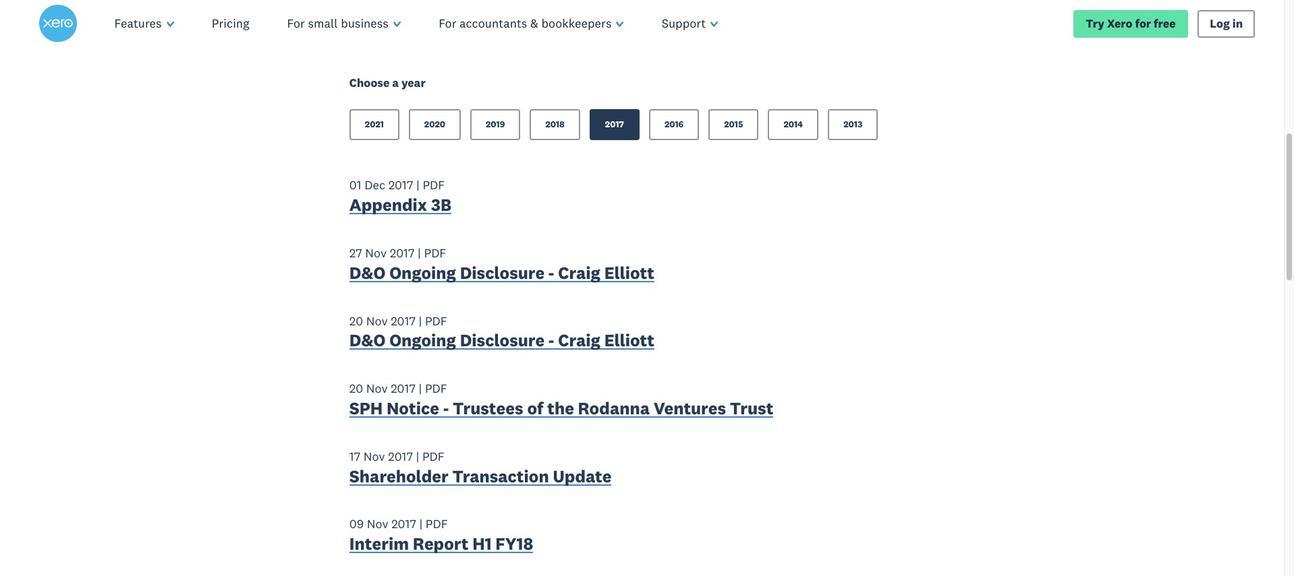 Task type: locate. For each thing, give the bounding box(es) containing it.
2014 button
[[768, 110, 819, 141]]

support button
[[643, 0, 737, 47]]

2017 for 20 nov 2017 | pdf d&o ongoing disclosure - craig elliott
[[391, 313, 416, 329]]

choose a year
[[349, 76, 426, 91]]

2017 inside 17 nov 2017 | pdf shareholder transaction update
[[388, 449, 413, 465]]

| inside 17 nov 2017 | pdf shareholder transaction update
[[416, 449, 419, 465]]

nov inside 27 nov 2017 | pdf d&o ongoing disclosure - craig elliott
[[365, 246, 387, 261]]

nov inside 20 nov 2017 | pdf sph notice - trustees of the rodanna ventures trust
[[366, 381, 388, 397]]

support
[[662, 16, 706, 31]]

interim
[[349, 534, 409, 555]]

2 elliott from the top
[[604, 330, 654, 352]]

1 20 from the top
[[349, 313, 363, 329]]

1 horizontal spatial for
[[439, 16, 456, 31]]

log
[[1210, 16, 1230, 31]]

for for for small business
[[287, 16, 305, 31]]

pdf inside 09 nov 2017 | pdf interim report h1 fy18
[[426, 517, 448, 533]]

2020
[[424, 119, 445, 130]]

2017 inside 20 nov 2017 | pdf sph notice - trustees of the rodanna ventures trust
[[391, 381, 416, 397]]

2 disclosure from the top
[[460, 330, 545, 352]]

craig inside 27 nov 2017 | pdf d&o ongoing disclosure - craig elliott
[[558, 262, 600, 284]]

0 vertical spatial craig
[[558, 262, 600, 284]]

2013 button
[[828, 110, 878, 141]]

craig inside 20 nov 2017 | pdf d&o ongoing disclosure - craig elliott
[[558, 330, 600, 352]]

2021
[[365, 119, 384, 130]]

nov inside 09 nov 2017 | pdf interim report h1 fy18
[[367, 517, 388, 533]]

0 vertical spatial elliott
[[604, 262, 654, 284]]

0 vertical spatial disclosure
[[460, 262, 545, 284]]

disclosure inside 20 nov 2017 | pdf d&o ongoing disclosure - craig elliott
[[460, 330, 545, 352]]

d&o ongoing disclosure - craig elliott link
[[349, 262, 654, 287], [349, 330, 654, 355]]

pdf inside 01 dec 2017 | pdf appendix 3b
[[423, 178, 445, 193]]

ongoing
[[389, 262, 456, 284], [389, 330, 456, 352]]

2017
[[605, 119, 624, 130], [388, 178, 413, 193], [390, 246, 415, 261], [391, 313, 416, 329], [391, 381, 416, 397], [388, 449, 413, 465], [391, 517, 416, 533]]

0 vertical spatial 20
[[349, 313, 363, 329]]

- for 27 nov 2017 | pdf d&o ongoing disclosure - craig elliott
[[548, 262, 554, 284]]

2017 for 20 nov 2017 | pdf sph notice - trustees of the rodanna ventures trust
[[391, 381, 416, 397]]

the
[[547, 398, 574, 420]]

0 horizontal spatial for
[[287, 16, 305, 31]]

1 vertical spatial disclosure
[[460, 330, 545, 352]]

| inside 01 dec 2017 | pdf appendix 3b
[[416, 178, 420, 193]]

1 d&o ongoing disclosure - craig elliott link from the top
[[349, 262, 654, 287]]

h1
[[472, 534, 492, 555]]

pdf
[[423, 178, 445, 193], [424, 246, 446, 261], [425, 313, 447, 329], [425, 381, 447, 397], [422, 449, 444, 465], [426, 517, 448, 533]]

ongoing inside 20 nov 2017 | pdf d&o ongoing disclosure - craig elliott
[[389, 330, 456, 352]]

27 nov 2017 | pdf d&o ongoing disclosure - craig elliott
[[349, 246, 654, 284]]

log in
[[1210, 16, 1243, 31]]

bookkeepers
[[541, 16, 612, 31]]

1 vertical spatial craig
[[558, 330, 600, 352]]

-
[[548, 262, 554, 284], [548, 330, 554, 352], [443, 398, 449, 420]]

| for 01 dec 2017 | pdf appendix 3b
[[416, 178, 420, 193]]

sph notice - trustees of the rodanna ventures trust link
[[349, 398, 773, 423]]

| for 20 nov 2017 | pdf sph notice - trustees of the rodanna ventures trust
[[419, 381, 422, 397]]

disclosure for 27 nov 2017 | pdf d&o ongoing disclosure - craig elliott
[[460, 262, 545, 284]]

&
[[530, 16, 538, 31]]

1 for from the left
[[287, 16, 305, 31]]

|
[[416, 178, 420, 193], [418, 246, 421, 261], [419, 313, 422, 329], [419, 381, 422, 397], [416, 449, 419, 465], [419, 517, 423, 533]]

xero
[[1107, 16, 1133, 31]]

ongoing inside 27 nov 2017 | pdf d&o ongoing disclosure - craig elliott
[[389, 262, 456, 284]]

for left accountants
[[439, 16, 456, 31]]

2017 inside 09 nov 2017 | pdf interim report h1 fy18
[[391, 517, 416, 533]]

for for for accountants & bookkeepers
[[439, 16, 456, 31]]

1 craig from the top
[[558, 262, 600, 284]]

2017 inside 2017 button
[[605, 119, 624, 130]]

2 20 from the top
[[349, 381, 363, 397]]

| for 09 nov 2017 | pdf interim report h1 fy18
[[419, 517, 423, 533]]

2017 for 01 dec 2017 | pdf appendix 3b
[[388, 178, 413, 193]]

d&o for 20 nov 2017 | pdf d&o ongoing disclosure - craig elliott
[[349, 330, 386, 352]]

2 craig from the top
[[558, 330, 600, 352]]

1 vertical spatial 20
[[349, 381, 363, 397]]

2017 inside 27 nov 2017 | pdf d&o ongoing disclosure - craig elliott
[[390, 246, 415, 261]]

for left the small
[[287, 16, 305, 31]]

01 dec 2017 | pdf appendix 3b
[[349, 178, 451, 216]]

01
[[349, 178, 361, 193]]

1 vertical spatial d&o
[[349, 330, 386, 352]]

elliott for 27 nov 2017 | pdf d&o ongoing disclosure - craig elliott
[[604, 262, 654, 284]]

2017 inside 20 nov 2017 | pdf d&o ongoing disclosure - craig elliott
[[391, 313, 416, 329]]

xero homepage image
[[39, 5, 77, 43]]

pdf for 09 nov 2017 | pdf interim report h1 fy18
[[426, 517, 448, 533]]

pdf for 20 nov 2017 | pdf d&o ongoing disclosure - craig elliott
[[425, 313, 447, 329]]

trustees
[[453, 398, 523, 420]]

2 d&o ongoing disclosure - craig elliott link from the top
[[349, 330, 654, 355]]

1 ongoing from the top
[[389, 262, 456, 284]]

pdf inside 20 nov 2017 | pdf d&o ongoing disclosure - craig elliott
[[425, 313, 447, 329]]

features
[[114, 16, 162, 31]]

fy18
[[495, 534, 533, 555]]

2 ongoing from the top
[[389, 330, 456, 352]]

0 vertical spatial d&o
[[349, 262, 386, 284]]

d&o ongoing disclosure - craig elliott link for 20 nov 2017 | pdf d&o ongoing disclosure - craig elliott
[[349, 330, 654, 355]]

2018
[[545, 119, 565, 130]]

20 inside 20 nov 2017 | pdf d&o ongoing disclosure - craig elliott
[[349, 313, 363, 329]]

nov inside 20 nov 2017 | pdf d&o ongoing disclosure - craig elliott
[[366, 313, 388, 329]]

| for 17 nov 2017 | pdf shareholder transaction update
[[416, 449, 419, 465]]

for accountants & bookkeepers button
[[420, 0, 643, 47]]

pdf inside 27 nov 2017 | pdf d&o ongoing disclosure - craig elliott
[[424, 246, 446, 261]]

trust
[[730, 398, 773, 420]]

2019
[[486, 119, 505, 130]]

small
[[308, 16, 338, 31]]

09 nov 2017 | pdf interim report h1 fy18
[[349, 517, 533, 555]]

pdf inside 17 nov 2017 | pdf shareholder transaction update
[[422, 449, 444, 465]]

0 vertical spatial ongoing
[[389, 262, 456, 284]]

nov for 27 nov 2017 | pdf d&o ongoing disclosure - craig elliott
[[365, 246, 387, 261]]

elliott
[[604, 262, 654, 284], [604, 330, 654, 352]]

d&o
[[349, 262, 386, 284], [349, 330, 386, 352]]

ventures
[[654, 398, 726, 420]]

elliott inside 27 nov 2017 | pdf d&o ongoing disclosure - craig elliott
[[604, 262, 654, 284]]

2 vertical spatial -
[[443, 398, 449, 420]]

log in link
[[1198, 10, 1255, 38]]

for inside for accountants & bookkeepers dropdown button
[[439, 16, 456, 31]]

| inside 27 nov 2017 | pdf d&o ongoing disclosure - craig elliott
[[418, 246, 421, 261]]

appendix
[[349, 194, 427, 216]]

d&o inside 27 nov 2017 | pdf d&o ongoing disclosure - craig elliott
[[349, 262, 386, 284]]

for inside for small business dropdown button
[[287, 16, 305, 31]]

pricing link
[[193, 0, 268, 47]]

17 nov 2017 | pdf shareholder transaction update
[[349, 449, 612, 488]]

1 vertical spatial elliott
[[604, 330, 654, 352]]

choose
[[349, 76, 390, 91]]

20 inside 20 nov 2017 | pdf sph notice - trustees of the rodanna ventures trust
[[349, 381, 363, 397]]

27
[[349, 246, 362, 261]]

| inside 20 nov 2017 | pdf sph notice - trustees of the rodanna ventures trust
[[419, 381, 422, 397]]

nov inside 17 nov 2017 | pdf shareholder transaction update
[[364, 449, 385, 465]]

nov
[[365, 246, 387, 261], [366, 313, 388, 329], [366, 381, 388, 397], [364, 449, 385, 465], [367, 517, 388, 533]]

a
[[392, 76, 399, 91]]

1 elliott from the top
[[604, 262, 654, 284]]

1 d&o from the top
[[349, 262, 386, 284]]

1 vertical spatial -
[[548, 330, 554, 352]]

| inside 20 nov 2017 | pdf d&o ongoing disclosure - craig elliott
[[419, 313, 422, 329]]

2017 for 17 nov 2017 | pdf shareholder transaction update
[[388, 449, 413, 465]]

pdf for 17 nov 2017 | pdf shareholder transaction update
[[422, 449, 444, 465]]

transaction
[[452, 466, 549, 488]]

disclosure inside 27 nov 2017 | pdf d&o ongoing disclosure - craig elliott
[[460, 262, 545, 284]]

0 vertical spatial -
[[548, 262, 554, 284]]

20
[[349, 313, 363, 329], [349, 381, 363, 397]]

2 for from the left
[[439, 16, 456, 31]]

2016 button
[[649, 110, 699, 141]]

for
[[287, 16, 305, 31], [439, 16, 456, 31]]

0 vertical spatial d&o ongoing disclosure - craig elliott link
[[349, 262, 654, 287]]

nov for 20 nov 2017 | pdf d&o ongoing disclosure - craig elliott
[[366, 313, 388, 329]]

craig
[[558, 262, 600, 284], [558, 330, 600, 352]]

d&o inside 20 nov 2017 | pdf d&o ongoing disclosure - craig elliott
[[349, 330, 386, 352]]

| inside 09 nov 2017 | pdf interim report h1 fy18
[[419, 517, 423, 533]]

- inside 20 nov 2017 | pdf d&o ongoing disclosure - craig elliott
[[548, 330, 554, 352]]

1 disclosure from the top
[[460, 262, 545, 284]]

notice
[[387, 398, 439, 420]]

pdf for 20 nov 2017 | pdf sph notice - trustees of the rodanna ventures trust
[[425, 381, 447, 397]]

disclosure
[[460, 262, 545, 284], [460, 330, 545, 352]]

2019 button
[[470, 110, 520, 141]]

2017 button
[[590, 110, 640, 141]]

2 d&o from the top
[[349, 330, 386, 352]]

business
[[341, 16, 389, 31]]

sph
[[349, 398, 383, 420]]

- inside 27 nov 2017 | pdf d&o ongoing disclosure - craig elliott
[[548, 262, 554, 284]]

pdf inside 20 nov 2017 | pdf sph notice - trustees of the rodanna ventures trust
[[425, 381, 447, 397]]

2017 inside 01 dec 2017 | pdf appendix 3b
[[388, 178, 413, 193]]

for accountants & bookkeepers
[[439, 16, 612, 31]]

elliott inside 20 nov 2017 | pdf d&o ongoing disclosure - craig elliott
[[604, 330, 654, 352]]

1 vertical spatial ongoing
[[389, 330, 456, 352]]

09
[[349, 517, 364, 533]]

1 vertical spatial d&o ongoing disclosure - craig elliott link
[[349, 330, 654, 355]]



Task type: vqa. For each thing, say whether or not it's contained in the screenshot.
Craig
yes



Task type: describe. For each thing, give the bounding box(es) containing it.
for
[[1135, 16, 1151, 31]]

craig for 27 nov 2017 | pdf d&o ongoing disclosure - craig elliott
[[558, 262, 600, 284]]

- for 20 nov 2017 | pdf d&o ongoing disclosure - craig elliott
[[548, 330, 554, 352]]

17
[[349, 449, 360, 465]]

in
[[1233, 16, 1243, 31]]

2016
[[665, 119, 684, 130]]

features button
[[95, 0, 193, 47]]

20 for d&o
[[349, 313, 363, 329]]

year
[[401, 76, 426, 91]]

elliott for 20 nov 2017 | pdf d&o ongoing disclosure - craig elliott
[[604, 330, 654, 352]]

rodanna
[[578, 398, 650, 420]]

try xero for free
[[1086, 16, 1176, 31]]

report
[[413, 534, 469, 555]]

2021 button
[[349, 110, 399, 141]]

craig for 20 nov 2017 | pdf d&o ongoing disclosure - craig elliott
[[558, 330, 600, 352]]

update
[[553, 466, 612, 488]]

d&o ongoing disclosure - craig elliott link for 27 nov 2017 | pdf d&o ongoing disclosure - craig elliott
[[349, 262, 654, 287]]

disclosure for 20 nov 2017 | pdf d&o ongoing disclosure - craig elliott
[[460, 330, 545, 352]]

nov for 17 nov 2017 | pdf shareholder transaction update
[[364, 449, 385, 465]]

nov for 09 nov 2017 | pdf interim report h1 fy18
[[367, 517, 388, 533]]

20 for sph
[[349, 381, 363, 397]]

2014
[[784, 119, 803, 130]]

2015 button
[[709, 110, 759, 141]]

2017 for 27 nov 2017 | pdf d&o ongoing disclosure - craig elliott
[[390, 246, 415, 261]]

interim report h1 fy18 link
[[349, 534, 533, 559]]

try
[[1086, 16, 1105, 31]]

d&o for 27 nov 2017 | pdf d&o ongoing disclosure - craig elliott
[[349, 262, 386, 284]]

appendix 3b link
[[349, 194, 451, 219]]

2020 button
[[409, 110, 461, 141]]

| for 27 nov 2017 | pdf d&o ongoing disclosure - craig elliott
[[418, 246, 421, 261]]

for small business button
[[268, 0, 420, 47]]

free
[[1154, 16, 1176, 31]]

ongoing for 27 nov 2017 | pdf d&o ongoing disclosure - craig elliott
[[389, 262, 456, 284]]

pdf for 01 dec 2017 | pdf appendix 3b
[[423, 178, 445, 193]]

ongoing for 20 nov 2017 | pdf d&o ongoing disclosure - craig elliott
[[389, 330, 456, 352]]

20 nov 2017 | pdf sph notice - trustees of the rodanna ventures trust
[[349, 381, 773, 420]]

shareholder transaction update link
[[349, 466, 612, 491]]

of
[[527, 398, 543, 420]]

try xero for free link
[[1074, 10, 1188, 38]]

pdf for 27 nov 2017 | pdf d&o ongoing disclosure - craig elliott
[[424, 246, 446, 261]]

for small business
[[287, 16, 389, 31]]

3b
[[431, 194, 451, 216]]

2018 button
[[530, 110, 580, 141]]

2017 for 09 nov 2017 | pdf interim report h1 fy18
[[391, 517, 416, 533]]

2013
[[844, 119, 862, 130]]

dec
[[364, 178, 385, 193]]

shareholder
[[349, 466, 448, 488]]

pricing
[[212, 16, 249, 31]]

- inside 20 nov 2017 | pdf sph notice - trustees of the rodanna ventures trust
[[443, 398, 449, 420]]

accountants
[[459, 16, 527, 31]]

nov for 20 nov 2017 | pdf sph notice - trustees of the rodanna ventures trust
[[366, 381, 388, 397]]

20 nov 2017 | pdf d&o ongoing disclosure - craig elliott
[[349, 313, 654, 352]]

| for 20 nov 2017 | pdf d&o ongoing disclosure - craig elliott
[[419, 313, 422, 329]]

2015
[[724, 119, 743, 130]]



